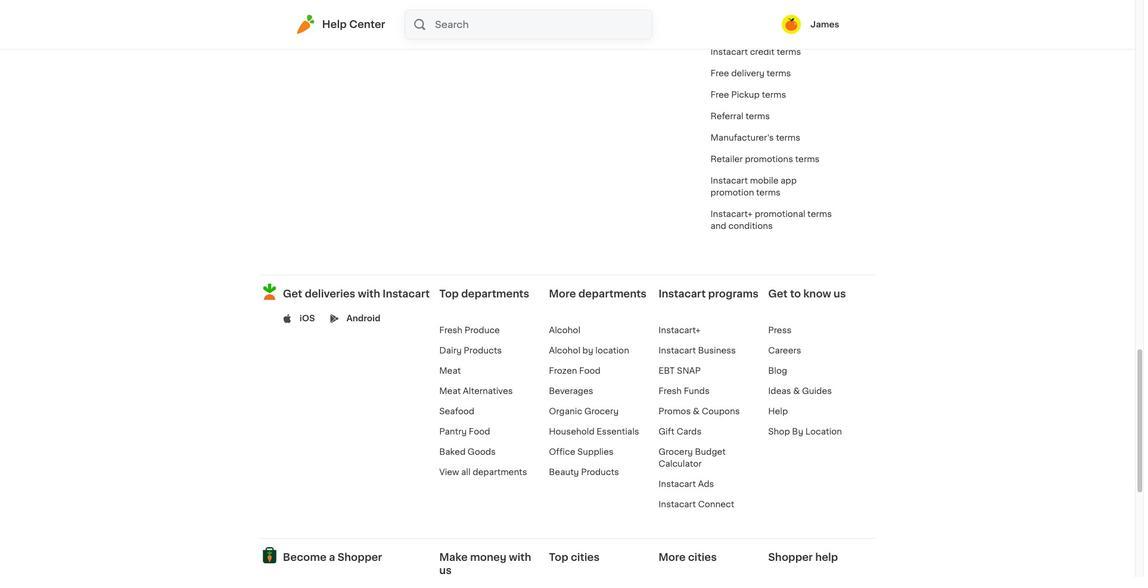 Task type: vqa. For each thing, say whether or not it's contained in the screenshot.
'Shopper help' on the right of the page
yes



Task type: describe. For each thing, give the bounding box(es) containing it.
instacart credit terms link
[[704, 41, 809, 63]]

instacart image
[[296, 15, 315, 34]]

snap
[[677, 367, 701, 375]]

careers link
[[769, 346, 802, 355]]

make money with us
[[440, 553, 531, 575]]

ios app store logo image
[[283, 314, 292, 323]]

organic grocery
[[549, 407, 619, 415]]

help
[[816, 553, 838, 562]]

products for dairy products
[[464, 346, 502, 355]]

departments for top departments
[[461, 289, 530, 299]]

budget
[[695, 448, 726, 456]]

promotions
[[745, 155, 794, 163]]

blog link
[[769, 367, 788, 375]]

help center
[[322, 20, 385, 29]]

location
[[806, 427, 842, 436]]

careers
[[769, 346, 802, 355]]

become
[[283, 553, 327, 562]]

programs
[[709, 289, 759, 299]]

and
[[711, 222, 727, 230]]

pantry food
[[440, 427, 490, 436]]

meat alternatives
[[440, 387, 513, 395]]

instacart for instacart credit terms
[[711, 48, 748, 56]]

supplies
[[578, 448, 614, 456]]

get for get deliveries with instacart
[[283, 289, 302, 299]]

promos
[[659, 407, 691, 415]]

office supplies
[[549, 448, 614, 456]]

android link
[[347, 312, 381, 324]]

instacart for instacart business
[[659, 346, 696, 355]]

help link
[[769, 407, 788, 415]]

meat link
[[440, 367, 461, 375]]

grocery budget calculator
[[659, 448, 726, 468]]

grocery budget calculator link
[[659, 448, 726, 468]]

0 vertical spatial grocery
[[585, 407, 619, 415]]

view all departments
[[440, 468, 527, 476]]

ads
[[698, 480, 714, 488]]

press link
[[769, 326, 792, 334]]

dairy products
[[440, 346, 502, 355]]

blog
[[769, 367, 788, 375]]

delivery
[[732, 69, 765, 78]]

departments down goods on the left bottom
[[473, 468, 527, 476]]

food for frozen food
[[580, 367, 601, 375]]

promos & coupons link
[[659, 407, 740, 415]]

ideas
[[769, 387, 791, 395]]

shop by location link
[[769, 427, 842, 436]]

instacart for instacart programs
[[659, 289, 706, 299]]

terms up app
[[796, 155, 820, 163]]

instacart+ link
[[659, 326, 701, 334]]

top departments
[[440, 289, 530, 299]]

instacart connect link
[[659, 500, 735, 508]]

instacart+ for instacart+ promotional terms and conditions
[[711, 210, 753, 218]]

cities for top cities
[[571, 553, 600, 562]]

terms inside instacart mobile app promotion terms
[[757, 188, 781, 197]]

view all departments link
[[440, 468, 527, 476]]

coupons
[[702, 407, 740, 415]]

beauty products link
[[549, 468, 619, 476]]

guides
[[802, 387, 832, 395]]

baked
[[440, 448, 466, 456]]

gift
[[659, 427, 675, 436]]

frozen food link
[[549, 367, 601, 375]]

instacart programs
[[659, 289, 759, 299]]

deliveries
[[305, 289, 356, 299]]

james
[[811, 20, 840, 29]]

instacart+ promotional terms and conditions link
[[704, 203, 840, 237]]

referral
[[711, 112, 744, 120]]

departments for more departments
[[579, 289, 647, 299]]

funds
[[684, 387, 710, 395]]

produce
[[465, 326, 500, 334]]

frozen food
[[549, 367, 601, 375]]

alcohol by location
[[549, 346, 630, 355]]

manufacturer's terms
[[711, 134, 801, 142]]

fsa/hsa promotion link
[[704, 20, 802, 41]]

beverages link
[[549, 387, 594, 395]]

become a shopper
[[283, 553, 382, 562]]

alcohol for alcohol link
[[549, 326, 581, 334]]

office supplies link
[[549, 448, 614, 456]]

meat alternatives link
[[440, 387, 513, 395]]

by
[[792, 427, 804, 436]]

pickup
[[732, 91, 760, 99]]

fsa/hsa
[[711, 26, 749, 35]]

household essentials
[[549, 427, 639, 436]]

cards
[[677, 427, 702, 436]]

instacart for instacart ads
[[659, 480, 696, 488]]

2 shopper from the left
[[769, 553, 813, 562]]

all
[[461, 468, 471, 476]]

more for more cities
[[659, 553, 686, 562]]

free delivery terms link
[[704, 63, 799, 84]]

free for free delivery terms
[[711, 69, 729, 78]]

more departments
[[549, 289, 647, 299]]

instacart credit terms
[[711, 48, 801, 56]]

instacart ads link
[[659, 480, 714, 488]]

& for ideas
[[794, 387, 800, 395]]

user avatar image
[[782, 15, 801, 34]]



Task type: locate. For each thing, give the bounding box(es) containing it.
top for top departments
[[440, 289, 459, 299]]

1 vertical spatial help
[[769, 407, 788, 415]]

alcohol for alcohol by location
[[549, 346, 581, 355]]

location
[[596, 346, 630, 355]]

1 horizontal spatial shopper
[[769, 553, 813, 562]]

grocery up calculator
[[659, 448, 693, 456]]

departments up location
[[579, 289, 647, 299]]

0 vertical spatial free
[[711, 69, 729, 78]]

help center link
[[296, 15, 385, 34]]

fsa/hsa promotion
[[711, 26, 795, 35]]

instacart business link
[[659, 346, 736, 355]]

products down produce
[[464, 346, 502, 355]]

free inside "link"
[[711, 69, 729, 78]]

free delivery terms
[[711, 69, 791, 78]]

1 get from the left
[[283, 289, 302, 299]]

0 horizontal spatial us
[[440, 566, 452, 575]]

instacart for instacart connect
[[659, 500, 696, 508]]

0 vertical spatial help
[[322, 20, 347, 29]]

with up android link
[[358, 289, 380, 299]]

1 vertical spatial us
[[440, 566, 452, 575]]

1 horizontal spatial food
[[580, 367, 601, 375]]

top
[[440, 289, 459, 299], [549, 553, 569, 562]]

household essentials link
[[549, 427, 639, 436]]

instacart ads
[[659, 480, 714, 488]]

alcohol link
[[549, 326, 581, 334]]

meat for meat alternatives
[[440, 387, 461, 395]]

1 horizontal spatial &
[[794, 387, 800, 395]]

1 horizontal spatial instacart+
[[711, 210, 753, 218]]

help for help center
[[322, 20, 347, 29]]

1 vertical spatial fresh
[[659, 387, 682, 395]]

us for make money with us
[[440, 566, 452, 575]]

1 alcohol from the top
[[549, 326, 581, 334]]

0 vertical spatial &
[[794, 387, 800, 395]]

1 horizontal spatial products
[[581, 468, 619, 476]]

get
[[283, 289, 302, 299], [769, 289, 788, 299]]

shopper help
[[769, 553, 838, 562]]

dairy products link
[[440, 346, 502, 355]]

terms down mobile
[[757, 188, 781, 197]]

1 vertical spatial top
[[549, 553, 569, 562]]

2 instacart shopper app logo image from the top
[[260, 545, 279, 565]]

0 horizontal spatial grocery
[[585, 407, 619, 415]]

1 horizontal spatial cities
[[688, 553, 717, 562]]

1 horizontal spatial us
[[834, 289, 846, 299]]

& right ideas
[[794, 387, 800, 395]]

instacart for instacart mobile app promotion terms
[[711, 176, 748, 185]]

0 vertical spatial promotion
[[751, 26, 795, 35]]

food for pantry food
[[469, 427, 490, 436]]

1 horizontal spatial with
[[509, 553, 531, 562]]

1 shopper from the left
[[338, 553, 382, 562]]

0 vertical spatial alcohol
[[549, 326, 581, 334]]

instacart inside instacart mobile app promotion terms
[[711, 176, 748, 185]]

2 cities from the left
[[688, 553, 717, 562]]

1 vertical spatial with
[[509, 553, 531, 562]]

view
[[440, 468, 459, 476]]

1 vertical spatial meat
[[440, 387, 461, 395]]

office
[[549, 448, 576, 456]]

1 vertical spatial more
[[659, 553, 686, 562]]

retailer promotions terms
[[711, 155, 820, 163]]

shop by location
[[769, 427, 842, 436]]

food down alcohol by location
[[580, 367, 601, 375]]

0 vertical spatial top
[[440, 289, 459, 299]]

james link
[[782, 15, 840, 34]]

alternatives
[[463, 387, 513, 395]]

baked goods link
[[440, 448, 496, 456]]

beverages
[[549, 387, 594, 395]]

fresh for fresh funds
[[659, 387, 682, 395]]

more down instacart connect
[[659, 553, 686, 562]]

1 vertical spatial alcohol
[[549, 346, 581, 355]]

alcohol up alcohol by location
[[549, 326, 581, 334]]

us inside make money with us
[[440, 566, 452, 575]]

0 horizontal spatial with
[[358, 289, 380, 299]]

free pickup terms
[[711, 91, 787, 99]]

ios link
[[300, 312, 315, 324]]

terms down credit
[[767, 69, 791, 78]]

1 vertical spatial free
[[711, 91, 729, 99]]

gift cards link
[[659, 427, 702, 436]]

seafood link
[[440, 407, 475, 415]]

connect
[[698, 500, 735, 508]]

1 horizontal spatial fresh
[[659, 387, 682, 395]]

ebt
[[659, 367, 675, 375]]

1 vertical spatial products
[[581, 468, 619, 476]]

1 vertical spatial promotion
[[711, 188, 754, 197]]

& down funds
[[693, 407, 700, 415]]

beauty products
[[549, 468, 619, 476]]

money
[[470, 553, 507, 562]]

a
[[329, 553, 335, 562]]

free pickup terms link
[[704, 84, 794, 106]]

more up alcohol link
[[549, 289, 576, 299]]

pantry food link
[[440, 427, 490, 436]]

shop
[[769, 427, 790, 436]]

retailer
[[711, 155, 743, 163]]

1 vertical spatial &
[[693, 407, 700, 415]]

terms up promotions
[[776, 134, 801, 142]]

instacart+ up instacart business
[[659, 326, 701, 334]]

fresh up dairy
[[440, 326, 463, 334]]

1 free from the top
[[711, 69, 729, 78]]

to
[[790, 289, 801, 299]]

by
[[583, 346, 594, 355]]

Search search field
[[434, 10, 652, 39]]

manufacturer's terms link
[[704, 127, 808, 148]]

1 horizontal spatial top
[[549, 553, 569, 562]]

pantry
[[440, 427, 467, 436]]

essentials
[[597, 427, 639, 436]]

get for get to know us
[[769, 289, 788, 299]]

free up referral
[[711, 91, 729, 99]]

1 cities from the left
[[571, 553, 600, 562]]

1 instacart shopper app logo image from the top
[[260, 282, 279, 302]]

household
[[549, 427, 595, 436]]

0 horizontal spatial instacart+
[[659, 326, 701, 334]]

meat
[[440, 367, 461, 375], [440, 387, 461, 395]]

help for help link
[[769, 407, 788, 415]]

free for free pickup terms
[[711, 91, 729, 99]]

retailer promotions terms link
[[704, 148, 827, 170]]

cities
[[571, 553, 600, 562], [688, 553, 717, 562]]

goods
[[468, 448, 496, 456]]

instacart
[[711, 48, 748, 56], [711, 176, 748, 185], [383, 289, 430, 299], [659, 289, 706, 299], [659, 346, 696, 355], [659, 480, 696, 488], [659, 500, 696, 508]]

0 horizontal spatial shopper
[[338, 553, 382, 562]]

0 horizontal spatial products
[[464, 346, 502, 355]]

terms
[[777, 48, 801, 56], [767, 69, 791, 78], [762, 91, 787, 99], [746, 112, 770, 120], [776, 134, 801, 142], [796, 155, 820, 163], [757, 188, 781, 197], [808, 210, 832, 218]]

with for deliveries
[[358, 289, 380, 299]]

0 vertical spatial instacart shopper app logo image
[[260, 282, 279, 302]]

business
[[698, 346, 736, 355]]

dairy
[[440, 346, 462, 355]]

promotion up credit
[[751, 26, 795, 35]]

0 vertical spatial meat
[[440, 367, 461, 375]]

instacart shopper app logo image for get
[[260, 282, 279, 302]]

products
[[464, 346, 502, 355], [581, 468, 619, 476]]

meat for "meat" link
[[440, 367, 461, 375]]

1 horizontal spatial more
[[659, 553, 686, 562]]

center
[[349, 20, 385, 29]]

fresh funds
[[659, 387, 710, 395]]

instacart+
[[711, 210, 753, 218], [659, 326, 701, 334]]

2 get from the left
[[769, 289, 788, 299]]

promotion inside instacart mobile app promotion terms
[[711, 188, 754, 197]]

alcohol down alcohol link
[[549, 346, 581, 355]]

instacart+ up and
[[711, 210, 753, 218]]

1 horizontal spatial get
[[769, 289, 788, 299]]

0 horizontal spatial top
[[440, 289, 459, 299]]

more for more departments
[[549, 289, 576, 299]]

shopper left help
[[769, 553, 813, 562]]

0 vertical spatial fresh
[[440, 326, 463, 334]]

0 horizontal spatial more
[[549, 289, 576, 299]]

free left "delivery"
[[711, 69, 729, 78]]

shopper right 'a'
[[338, 553, 382, 562]]

1 vertical spatial instacart+
[[659, 326, 701, 334]]

with inside make money with us
[[509, 553, 531, 562]]

us right know
[[834, 289, 846, 299]]

get left the to on the right bottom
[[769, 289, 788, 299]]

0 vertical spatial more
[[549, 289, 576, 299]]

instacart mobile app promotion terms link
[[704, 170, 840, 203]]

meat down "meat" link
[[440, 387, 461, 395]]

0 horizontal spatial food
[[469, 427, 490, 436]]

1 horizontal spatial grocery
[[659, 448, 693, 456]]

us
[[834, 289, 846, 299], [440, 566, 452, 575]]

0 horizontal spatial cities
[[571, 553, 600, 562]]

2 free from the top
[[711, 91, 729, 99]]

0 horizontal spatial fresh
[[440, 326, 463, 334]]

0 horizontal spatial help
[[322, 20, 347, 29]]

alcohol by location link
[[549, 346, 630, 355]]

terms right promotional
[[808, 210, 832, 218]]

meat down dairy
[[440, 367, 461, 375]]

instacart+ promotional terms and conditions
[[711, 210, 832, 230]]

2 meat from the top
[[440, 387, 461, 395]]

food up goods on the left bottom
[[469, 427, 490, 436]]

us down make at bottom
[[440, 566, 452, 575]]

fresh for fresh produce
[[440, 326, 463, 334]]

0 vertical spatial food
[[580, 367, 601, 375]]

instacart shopper app logo image
[[260, 282, 279, 302], [260, 545, 279, 565]]

get deliveries with instacart
[[283, 289, 430, 299]]

grocery
[[585, 407, 619, 415], [659, 448, 693, 456]]

top cities
[[549, 553, 600, 562]]

grocery up the household essentials link
[[585, 407, 619, 415]]

terms inside instacart+ promotional terms and conditions
[[808, 210, 832, 218]]

departments up produce
[[461, 289, 530, 299]]

fresh produce
[[440, 326, 500, 334]]

terms right credit
[[777, 48, 801, 56]]

promotion down retailer
[[711, 188, 754, 197]]

instacart business
[[659, 346, 736, 355]]

& for promos
[[693, 407, 700, 415]]

0 horizontal spatial get
[[283, 289, 302, 299]]

top for top cities
[[549, 553, 569, 562]]

0 vertical spatial products
[[464, 346, 502, 355]]

1 vertical spatial instacart shopper app logo image
[[260, 545, 279, 565]]

frozen
[[549, 367, 577, 375]]

referral terms
[[711, 112, 770, 120]]

1 meat from the top
[[440, 367, 461, 375]]

with right money
[[509, 553, 531, 562]]

help up the shop on the right
[[769, 407, 788, 415]]

android play store logo image
[[330, 314, 339, 323]]

0 vertical spatial with
[[358, 289, 380, 299]]

beauty
[[549, 468, 579, 476]]

grocery inside "grocery budget calculator"
[[659, 448, 693, 456]]

0 horizontal spatial &
[[693, 407, 700, 415]]

terms right 'pickup'
[[762, 91, 787, 99]]

terms up the manufacturer's terms
[[746, 112, 770, 120]]

cities for more cities
[[688, 553, 717, 562]]

with for money
[[509, 553, 531, 562]]

instacart+ for 'instacart+' "link" at the right of the page
[[659, 326, 701, 334]]

1 vertical spatial grocery
[[659, 448, 693, 456]]

fresh down ebt
[[659, 387, 682, 395]]

terms inside "link"
[[767, 69, 791, 78]]

help right the instacart image
[[322, 20, 347, 29]]

2 alcohol from the top
[[549, 346, 581, 355]]

credit
[[750, 48, 775, 56]]

fresh produce link
[[440, 326, 500, 334]]

1 vertical spatial food
[[469, 427, 490, 436]]

1 horizontal spatial help
[[769, 407, 788, 415]]

products for beauty products
[[581, 468, 619, 476]]

gift cards
[[659, 427, 702, 436]]

0 vertical spatial instacart+
[[711, 210, 753, 218]]

referral terms link
[[704, 106, 777, 127]]

instacart shopper app logo image for become
[[260, 545, 279, 565]]

help
[[322, 20, 347, 29], [769, 407, 788, 415]]

us for get to know us
[[834, 289, 846, 299]]

instacart+ inside instacart+ promotional terms and conditions
[[711, 210, 753, 218]]

products down supplies
[[581, 468, 619, 476]]

0 vertical spatial us
[[834, 289, 846, 299]]

get up ios app store logo
[[283, 289, 302, 299]]



